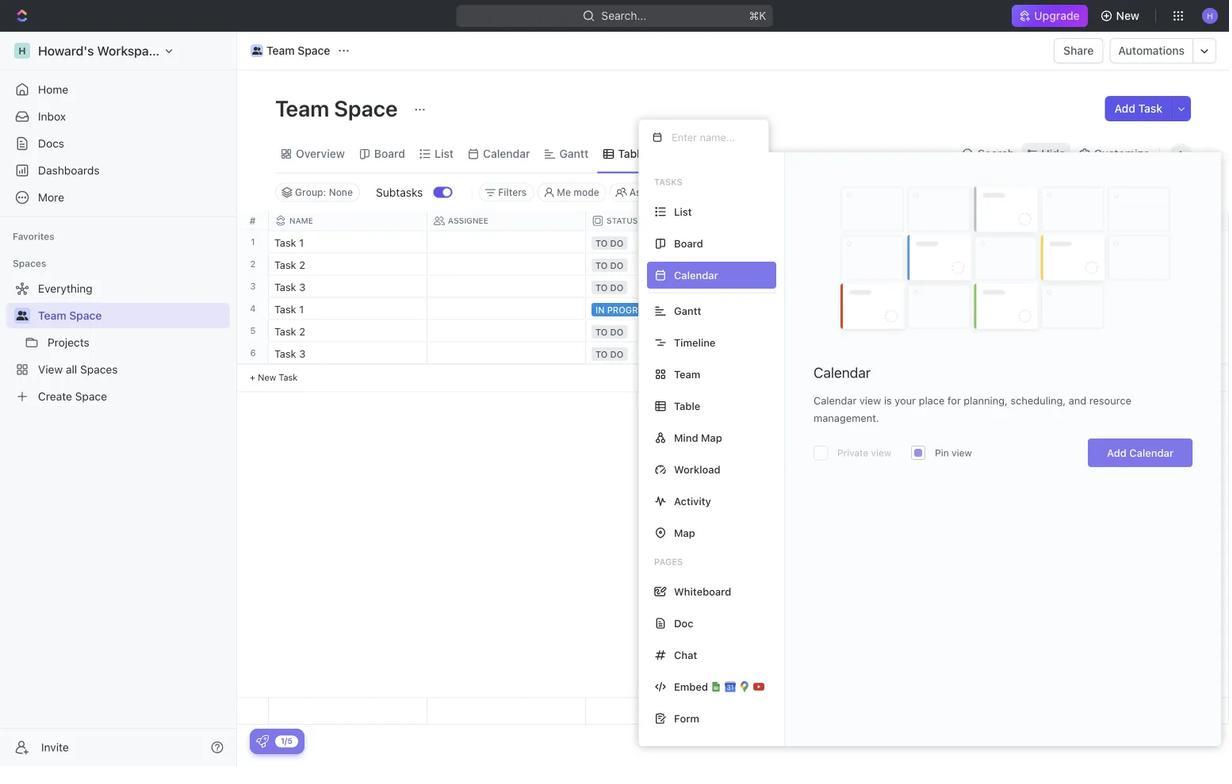 Task type: vqa. For each thing, say whether or not it's contained in the screenshot.


Task type: locate. For each thing, give the bounding box(es) containing it.
0 vertical spatial team space link
[[247, 41, 334, 60]]

4
[[250, 303, 256, 314]]

2 to do from the top
[[596, 260, 624, 270]]

0 vertical spatial set priority image
[[901, 254, 925, 278]]

grid
[[237, 211, 1229, 725]]

0 vertical spatial board
[[374, 147, 405, 160]]

2 to from the top
[[596, 260, 608, 270]]

search
[[978, 147, 1014, 160]]

0 horizontal spatial team space link
[[38, 303, 227, 328]]

gantt left "table" link
[[559, 147, 589, 160]]

2 do from the top
[[610, 260, 624, 270]]

gantt link
[[556, 143, 589, 165]]

‎task
[[274, 236, 296, 248], [274, 259, 296, 270]]

team space tree
[[6, 276, 230, 409]]

mind map
[[674, 432, 722, 444]]

5 do from the top
[[610, 349, 624, 359]]

Enter name... field
[[670, 130, 756, 144]]

2 for 1
[[250, 259, 256, 269]]

user group image
[[252, 47, 262, 55], [16, 311, 28, 320]]

4 to from the top
[[596, 327, 608, 337]]

inbox link
[[6, 104, 230, 129]]

2
[[299, 259, 305, 270], [250, 259, 256, 269], [299, 325, 305, 337]]

your
[[895, 395, 916, 406]]

1 horizontal spatial map
[[701, 432, 722, 444]]

to
[[596, 238, 608, 248], [596, 260, 608, 270], [596, 282, 608, 293], [596, 327, 608, 337], [596, 349, 608, 359]]

1 set priority image from the top
[[901, 232, 925, 256]]

calendar view is your place for planning, scheduling, and resource management.
[[814, 395, 1132, 424]]

doc
[[674, 617, 694, 629]]

1 horizontal spatial new
[[1116, 9, 1140, 22]]

0 horizontal spatial new
[[258, 372, 276, 383]]

0 horizontal spatial board
[[374, 147, 405, 160]]

4 do from the top
[[610, 327, 624, 337]]

list
[[435, 147, 454, 160], [674, 206, 692, 218]]

0 vertical spatial ‎task
[[274, 236, 296, 248]]

add for add task
[[1115, 102, 1136, 115]]

team space link inside tree
[[38, 303, 227, 328]]

2 left the ‎task 2
[[250, 259, 256, 269]]

5 set priority element from the top
[[901, 321, 925, 345]]

1 vertical spatial set priority image
[[901, 299, 925, 322]]

1 vertical spatial new
[[258, 372, 276, 383]]

1 vertical spatial gantt
[[674, 305, 701, 317]]

1 for ‎task 1
[[299, 236, 304, 248]]

new inside new button
[[1116, 9, 1140, 22]]

new down task 2
[[258, 372, 276, 383]]

hide button
[[1022, 143, 1070, 165]]

1 down #
[[251, 237, 255, 247]]

press space to select this row. row
[[237, 231, 269, 253], [269, 231, 1062, 256], [237, 253, 269, 276], [269, 253, 1062, 278], [237, 276, 269, 298], [269, 276, 1062, 300], [237, 298, 269, 320], [269, 298, 1062, 322], [237, 320, 269, 342], [269, 320, 1062, 345], [237, 342, 269, 364], [269, 342, 1062, 364], [269, 698, 1062, 725]]

1/5
[[281, 736, 293, 745]]

1 horizontal spatial list
[[674, 206, 692, 218]]

‎task up the ‎task 2
[[274, 236, 296, 248]]

progress
[[607, 305, 655, 315]]

board
[[374, 147, 405, 160], [674, 238, 703, 249]]

onboarding checklist button element
[[256, 735, 269, 748]]

set priority element for ‎task 2
[[901, 254, 925, 278]]

1 horizontal spatial user group image
[[252, 47, 262, 55]]

1 vertical spatial task 3
[[274, 347, 306, 359]]

4 set priority element from the top
[[901, 299, 925, 322]]

3 set priority element from the top
[[901, 276, 925, 300]]

0 horizontal spatial table
[[618, 147, 646, 160]]

team
[[266, 44, 295, 57], [275, 95, 329, 121], [38, 309, 66, 322], [674, 368, 701, 380]]

1 up the ‎task 2
[[299, 236, 304, 248]]

home
[[38, 83, 68, 96]]

do for to do cell related to set priority image associated with ‎task 1
[[610, 238, 624, 248]]

mind
[[674, 432, 698, 444]]

map right mind
[[701, 432, 722, 444]]

customize button
[[1074, 143, 1155, 165]]

board down assignees
[[674, 238, 703, 249]]

1 do from the top
[[610, 238, 624, 248]]

0 vertical spatial add
[[1115, 102, 1136, 115]]

3 to from the top
[[596, 282, 608, 293]]

0 vertical spatial hide
[[1041, 147, 1066, 160]]

set priority element for ‎task 1
[[901, 232, 925, 256]]

do for to do cell for set priority icon for 2
[[610, 260, 624, 270]]

grid containing ‎task 1
[[237, 211, 1229, 725]]

set priority element
[[901, 232, 925, 256], [901, 254, 925, 278], [901, 276, 925, 300], [901, 299, 925, 322], [901, 321, 925, 345]]

3 up 4
[[250, 281, 256, 291]]

automations button
[[1111, 39, 1193, 63]]

0 vertical spatial set priority image
[[901, 232, 925, 256]]

2 inside 1 2 3 4 5 6
[[250, 259, 256, 269]]

set priority image for ‎task 1
[[901, 232, 925, 256]]

overview link
[[293, 143, 345, 165]]

0 vertical spatial map
[[701, 432, 722, 444]]

embed
[[674, 681, 708, 693]]

2 down ‎task 1 at top
[[299, 259, 305, 270]]

cell
[[427, 231, 586, 253], [745, 231, 903, 253], [427, 253, 586, 275], [745, 253, 903, 275], [427, 276, 586, 297], [745, 276, 903, 297], [427, 298, 586, 319], [745, 298, 903, 319], [427, 320, 586, 341], [745, 320, 903, 341], [427, 342, 586, 364], [745, 342, 903, 364], [903, 342, 1062, 364], [903, 698, 1062, 724]]

0 vertical spatial new
[[1116, 9, 1140, 22]]

1 set priority image from the top
[[901, 254, 925, 278]]

form
[[674, 713, 699, 724]]

5 to do from the top
[[596, 349, 624, 359]]

table
[[618, 147, 646, 160], [674, 400, 700, 412]]

3 to do from the top
[[596, 282, 624, 293]]

1 horizontal spatial team space link
[[247, 41, 334, 60]]

task
[[1138, 102, 1163, 115], [274, 281, 296, 293], [274, 303, 296, 315], [274, 325, 296, 337], [274, 347, 296, 359], [279, 372, 298, 383]]

#
[[250, 215, 256, 226]]

calendar
[[483, 147, 530, 160], [814, 364, 871, 381], [814, 395, 857, 406], [1129, 447, 1174, 459]]

2 set priority element from the top
[[901, 254, 925, 278]]

to do cell for set priority icon for 2
[[586, 253, 745, 275]]

1 for task 1
[[299, 303, 304, 315]]

2 vertical spatial set priority image
[[901, 321, 925, 345]]

list right board "link"
[[435, 147, 454, 160]]

2 set priority image from the top
[[901, 276, 925, 300]]

0 horizontal spatial space
[[69, 309, 102, 322]]

new button
[[1094, 3, 1149, 29]]

gantt up the timeline
[[674, 305, 701, 317]]

list down tasks
[[674, 206, 692, 218]]

set priority image
[[901, 254, 925, 278], [901, 299, 925, 322]]

space
[[298, 44, 330, 57], [334, 95, 398, 121], [69, 309, 102, 322]]

2 vertical spatial space
[[69, 309, 102, 322]]

table up assignees button
[[618, 147, 646, 160]]

1 vertical spatial user group image
[[16, 311, 28, 320]]

5 to from the top
[[596, 349, 608, 359]]

set priority image for task 3
[[901, 276, 925, 300]]

3 inside 1 2 3 4 5 6
[[250, 281, 256, 291]]

1 ‎task from the top
[[274, 236, 296, 248]]

view left is
[[860, 395, 881, 406]]

add down resource
[[1107, 447, 1127, 459]]

2 ‎task from the top
[[274, 259, 296, 270]]

hide
[[1041, 147, 1066, 160], [792, 187, 813, 198]]

3 to do cell from the top
[[586, 276, 745, 297]]

task 3 down task 2
[[274, 347, 306, 359]]

set priority element for task 1
[[901, 299, 925, 322]]

0 vertical spatial user group image
[[252, 47, 262, 55]]

2 down task 1
[[299, 325, 305, 337]]

0 vertical spatial table
[[618, 147, 646, 160]]

map down activity
[[674, 527, 695, 539]]

3 set priority image from the top
[[901, 321, 925, 345]]

1 horizontal spatial space
[[298, 44, 330, 57]]

do for 5th to do cell from the top of the grid containing ‎task 1
[[610, 349, 624, 359]]

do
[[610, 238, 624, 248], [610, 260, 624, 270], [610, 282, 624, 293], [610, 327, 624, 337], [610, 349, 624, 359]]

0 horizontal spatial gantt
[[559, 147, 589, 160]]

1 horizontal spatial board
[[674, 238, 703, 249]]

set priority image
[[901, 232, 925, 256], [901, 276, 925, 300], [901, 321, 925, 345]]

resource
[[1089, 395, 1132, 406]]

view for private view
[[952, 447, 972, 458]]

new for new
[[1116, 9, 1140, 22]]

space inside tree
[[69, 309, 102, 322]]

0 vertical spatial task 3
[[274, 281, 306, 293]]

1
[[299, 236, 304, 248], [251, 237, 255, 247], [299, 303, 304, 315]]

subtasks
[[376, 186, 423, 199]]

team space link
[[247, 41, 334, 60], [38, 303, 227, 328]]

new task
[[258, 372, 298, 383]]

view
[[860, 395, 881, 406], [871, 447, 891, 458], [952, 447, 972, 458]]

new up automations
[[1116, 9, 1140, 22]]

set priority element for task 2
[[901, 321, 925, 345]]

add up customize
[[1115, 102, 1136, 115]]

for
[[948, 395, 961, 406]]

gantt
[[559, 147, 589, 160], [674, 305, 701, 317]]

0 horizontal spatial user group image
[[16, 311, 28, 320]]

1 inside 1 2 3 4 5 6
[[251, 237, 255, 247]]

board up subtasks at the top of the page
[[374, 147, 405, 160]]

team space
[[266, 44, 330, 57], [275, 95, 402, 121], [38, 309, 102, 322]]

1 vertical spatial table
[[674, 400, 700, 412]]

0 vertical spatial gantt
[[559, 147, 589, 160]]

view right the private
[[871, 447, 891, 458]]

1 vertical spatial ‎task
[[274, 259, 296, 270]]

task 1
[[274, 303, 304, 315]]

add inside button
[[1115, 102, 1136, 115]]

press space to select this row. row containing 1
[[237, 231, 269, 253]]

4 to do cell from the top
[[586, 320, 745, 341]]

new for new task
[[258, 372, 276, 383]]

1 set priority element from the top
[[901, 232, 925, 256]]

view inside "calendar view is your place for planning, scheduling, and resource management."
[[860, 395, 881, 406]]

1 vertical spatial team space
[[275, 95, 402, 121]]

row group containing ‎task 1
[[269, 231, 1062, 392]]

2 set priority image from the top
[[901, 299, 925, 322]]

dashboards
[[38, 164, 100, 177]]

to do cell
[[586, 231, 745, 253], [586, 253, 745, 275], [586, 276, 745, 297], [586, 320, 745, 341], [586, 342, 745, 364]]

row
[[269, 211, 1062, 231]]

3 do from the top
[[610, 282, 624, 293]]

1 up task 2
[[299, 303, 304, 315]]

1 vertical spatial hide
[[792, 187, 813, 198]]

1 vertical spatial add
[[1107, 447, 1127, 459]]

to do
[[596, 238, 624, 248], [596, 260, 624, 270], [596, 282, 624, 293], [596, 327, 624, 337], [596, 349, 624, 359]]

1 to do cell from the top
[[586, 231, 745, 253]]

1 horizontal spatial table
[[674, 400, 700, 412]]

3
[[299, 281, 306, 293], [250, 281, 256, 291], [299, 347, 306, 359]]

share button
[[1054, 38, 1103, 63]]

to for press space to select this row. row containing task 2
[[596, 327, 608, 337]]

task 3 down the ‎task 2
[[274, 281, 306, 293]]

row group
[[237, 231, 269, 392], [269, 231, 1062, 392], [1189, 231, 1228, 392], [1189, 698, 1228, 724]]

1 vertical spatial space
[[334, 95, 398, 121]]

pin view
[[935, 447, 972, 458]]

to for press space to select this row. row containing ‎task 1
[[596, 238, 608, 248]]

view right "pin"
[[952, 447, 972, 458]]

1 to from the top
[[596, 238, 608, 248]]

to for press space to select this row. row containing ‎task 2
[[596, 260, 608, 270]]

task 3
[[274, 281, 306, 293], [274, 347, 306, 359]]

new
[[1116, 9, 1140, 22], [258, 372, 276, 383]]

1 horizontal spatial hide
[[1041, 147, 1066, 160]]

new inside grid
[[258, 372, 276, 383]]

1 vertical spatial team space link
[[38, 303, 227, 328]]

private
[[837, 447, 868, 458]]

1 vertical spatial board
[[674, 238, 703, 249]]

onboarding checklist button image
[[256, 735, 269, 748]]

map
[[701, 432, 722, 444], [674, 527, 695, 539]]

0 horizontal spatial list
[[435, 147, 454, 160]]

2 vertical spatial team space
[[38, 309, 102, 322]]

1 horizontal spatial gantt
[[674, 305, 701, 317]]

table up mind
[[674, 400, 700, 412]]

2 to do cell from the top
[[586, 253, 745, 275]]

team inside tree
[[38, 309, 66, 322]]

add for add calendar
[[1107, 447, 1127, 459]]

1 vertical spatial set priority image
[[901, 276, 925, 300]]

add
[[1115, 102, 1136, 115], [1107, 447, 1127, 459]]

‎task down ‎task 1 at top
[[274, 259, 296, 270]]

0 horizontal spatial hide
[[792, 187, 813, 198]]

whiteboard
[[674, 586, 731, 598]]

1 vertical spatial map
[[674, 527, 695, 539]]



Task type: describe. For each thing, give the bounding box(es) containing it.
calendar link
[[480, 143, 530, 165]]

row group containing 1 2 3 4 5 6
[[237, 231, 269, 392]]

docs link
[[6, 131, 230, 156]]

‎task for ‎task 2
[[274, 259, 296, 270]]

team space inside tree
[[38, 309, 102, 322]]

0 vertical spatial list
[[435, 147, 454, 160]]

subtasks button
[[370, 180, 433, 205]]

1 task 3 from the top
[[274, 281, 306, 293]]

to do cell for set priority image related to task 2
[[586, 320, 745, 341]]

in progress
[[596, 305, 655, 315]]

favorites
[[13, 231, 55, 242]]

1 vertical spatial list
[[674, 206, 692, 218]]

upgrade
[[1034, 9, 1080, 22]]

activity
[[674, 495, 711, 507]]

in
[[596, 305, 605, 315]]

scheduling,
[[1011, 395, 1066, 406]]

table link
[[615, 143, 646, 165]]

0 vertical spatial space
[[298, 44, 330, 57]]

to do cell for task 3 set priority image
[[586, 276, 745, 297]]

planning,
[[964, 395, 1008, 406]]

do for task 3 set priority image to do cell
[[610, 282, 624, 293]]

assignees
[[629, 187, 676, 198]]

upgrade link
[[1012, 5, 1088, 27]]

pin
[[935, 447, 949, 458]]

press space to select this row. row containing 3
[[237, 276, 269, 298]]

set priority image for task 2
[[901, 321, 925, 345]]

search button
[[957, 143, 1019, 165]]

calendar inside "calendar view is your place for planning, scheduling, and resource management."
[[814, 395, 857, 406]]

hide inside hide dropdown button
[[1041, 147, 1066, 160]]

press space to select this row. row containing 5
[[237, 320, 269, 342]]

task 2
[[274, 325, 305, 337]]

user group image inside team space tree
[[16, 311, 28, 320]]

automations
[[1118, 44, 1185, 57]]

timeline
[[674, 337, 716, 349]]

view for calendar
[[860, 395, 881, 406]]

tasks
[[654, 177, 683, 187]]

docs
[[38, 137, 64, 150]]

set priority element for task 3
[[901, 276, 925, 300]]

invite
[[41, 741, 69, 754]]

inbox
[[38, 110, 66, 123]]

add task button
[[1105, 96, 1172, 121]]

row inside grid
[[269, 211, 1062, 231]]

favorites button
[[6, 227, 61, 246]]

4 to do from the top
[[596, 327, 624, 337]]

2 for task
[[299, 325, 305, 337]]

search...
[[602, 9, 647, 22]]

3 down task 2
[[299, 347, 306, 359]]

press space to select this row. row containing ‎task 1
[[269, 231, 1062, 256]]

2 for ‎task
[[299, 259, 305, 270]]

2 horizontal spatial space
[[334, 95, 398, 121]]

hide button
[[785, 183, 819, 202]]

‎task 1
[[274, 236, 304, 248]]

home link
[[6, 77, 230, 102]]

5 to do cell from the top
[[586, 342, 745, 364]]

Search tasks... text field
[[1032, 180, 1190, 204]]

⌘k
[[749, 9, 766, 22]]

1 2 3 4 5 6
[[250, 237, 256, 358]]

5
[[250, 326, 256, 336]]

management.
[[814, 412, 879, 424]]

board inside "link"
[[374, 147, 405, 160]]

3 down the ‎task 2
[[299, 281, 306, 293]]

list link
[[431, 143, 454, 165]]

6
[[250, 348, 256, 358]]

set priority image for 1
[[901, 299, 925, 322]]

customize
[[1094, 147, 1150, 160]]

task inside button
[[1138, 102, 1163, 115]]

press space to select this row. row containing task 2
[[269, 320, 1062, 345]]

is
[[884, 395, 892, 406]]

0 vertical spatial team space
[[266, 44, 330, 57]]

press space to select this row. row containing task 1
[[269, 298, 1062, 322]]

press space to select this row. row containing ‎task 2
[[269, 253, 1062, 278]]

0 horizontal spatial map
[[674, 527, 695, 539]]

assignees button
[[610, 183, 684, 202]]

press space to select this row. row containing 4
[[237, 298, 269, 320]]

overview
[[296, 147, 345, 160]]

‎task for ‎task 1
[[274, 236, 296, 248]]

add task
[[1115, 102, 1163, 115]]

board link
[[371, 143, 405, 165]]

dashboards link
[[6, 158, 230, 183]]

spaces
[[13, 258, 46, 269]]

in progress cell
[[586, 298, 745, 319]]

pages
[[654, 557, 683, 567]]

press space to select this row. row containing 6
[[237, 342, 269, 364]]

set priority image for 2
[[901, 254, 925, 278]]

workload
[[674, 464, 721, 475]]

sidebar navigation
[[0, 32, 237, 766]]

and
[[1069, 395, 1087, 406]]

do for set priority image related to task 2 to do cell
[[610, 327, 624, 337]]

chat
[[674, 649, 697, 661]]

hide inside hide button
[[792, 187, 813, 198]]

‎task 2
[[274, 259, 305, 270]]

share
[[1064, 44, 1094, 57]]

to do cell for set priority image associated with ‎task 1
[[586, 231, 745, 253]]

place
[[919, 395, 945, 406]]

gantt inside gantt link
[[559, 147, 589, 160]]

add calendar
[[1107, 447, 1174, 459]]

1 to do from the top
[[596, 238, 624, 248]]

2 task 3 from the top
[[274, 347, 306, 359]]

press space to select this row. row containing 2
[[237, 253, 269, 276]]

private view
[[837, 447, 891, 458]]



